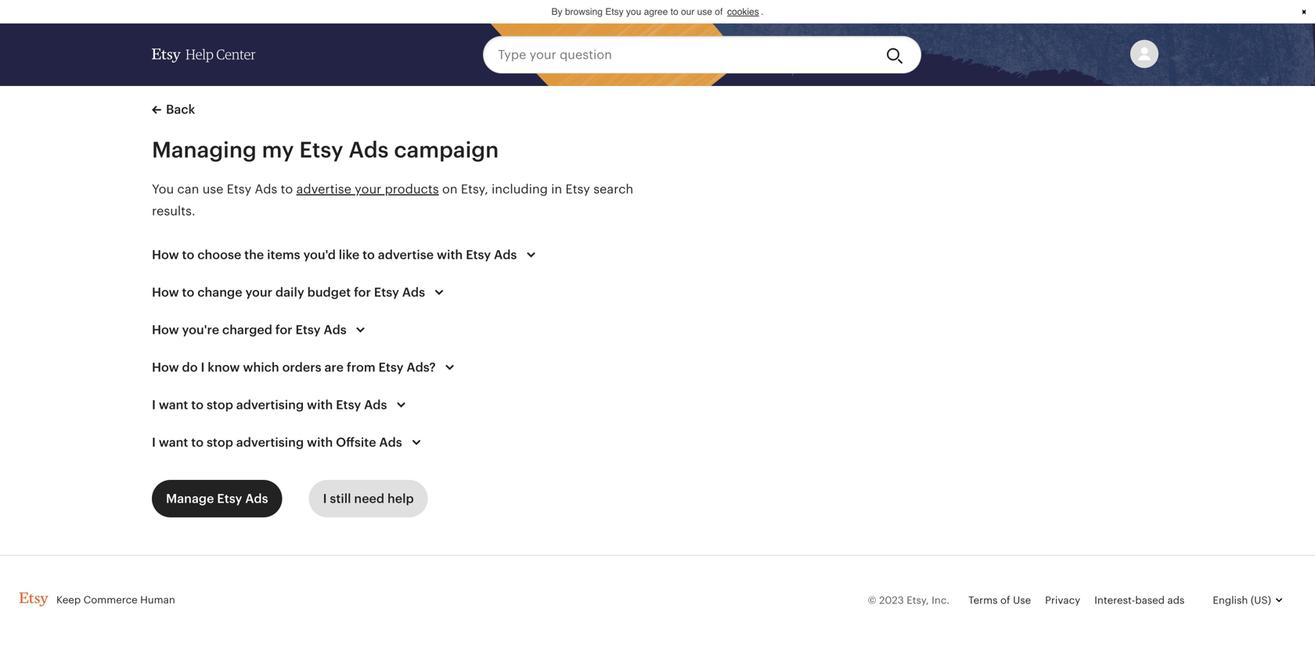 Task type: describe. For each thing, give the bounding box(es) containing it.
do
[[182, 361, 198, 375]]

which
[[243, 361, 279, 375]]

© 2023 etsy, inc. link
[[868, 595, 950, 607]]

want for i want to stop advertising with offsite ads
[[159, 436, 188, 450]]

english (us)
[[1213, 595, 1271, 607]]

how you're charged for etsy ads button
[[138, 312, 384, 349]]

how to change your daily budget for etsy ads button
[[138, 274, 463, 312]]

cookie consent dialog
[[0, 0, 1315, 23]]

advertise inside dropdown button
[[378, 248, 434, 262]]

how to change your daily budget for etsy ads
[[152, 286, 425, 300]]

etsy inside "dropdown button"
[[378, 361, 404, 375]]

use
[[1013, 595, 1031, 607]]

human
[[140, 595, 175, 606]]

need
[[354, 492, 384, 506]]

.
[[761, 6, 764, 17]]

back
[[166, 103, 195, 117]]

help center
[[186, 47, 256, 62]]

terms of use
[[968, 595, 1031, 607]]

for inside dropdown button
[[275, 323, 292, 337]]

for inside dropdown button
[[354, 286, 371, 300]]

search
[[593, 182, 633, 196]]

2023
[[879, 595, 904, 607]]

manage etsy ads
[[166, 492, 268, 506]]

i for i still need help
[[323, 492, 327, 506]]

how for how to choose the items you'd like to advertise with etsy ads
[[152, 248, 179, 262]]

the
[[244, 248, 264, 262]]

i still need help link
[[309, 481, 428, 518]]

know
[[208, 361, 240, 375]]

change
[[197, 286, 242, 300]]

advertising for etsy
[[236, 398, 304, 413]]

1 horizontal spatial your
[[355, 182, 381, 196]]

interest-based ads
[[1094, 595, 1185, 607]]

are
[[324, 361, 344, 375]]

i inside "dropdown button"
[[201, 361, 205, 375]]

ads
[[1167, 595, 1185, 607]]

budget
[[307, 286, 351, 300]]

© 2023 etsy, inc.
[[868, 595, 950, 607]]

i want to stop advertising with etsy ads button
[[138, 387, 425, 424]]

my
[[262, 138, 294, 162]]

i want to stop advertising with offsite ads
[[152, 436, 402, 450]]

etsy inside dropdown button
[[374, 286, 399, 300]]

etsy, inside the on etsy, including in etsy search results.
[[461, 182, 488, 196]]

1 horizontal spatial of
[[1000, 595, 1010, 607]]

to inside the cookie consent dialog
[[671, 6, 678, 17]]

use inside the cookie consent dialog
[[697, 6, 712, 17]]

results.
[[152, 204, 195, 218]]

i want to stop advertising with etsy ads
[[152, 398, 387, 413]]

interest-based ads link
[[1094, 595, 1185, 607]]

(us)
[[1251, 595, 1271, 607]]

you can use etsy ads to advertise your products
[[152, 182, 439, 196]]

i still need help
[[323, 492, 414, 506]]

etsy inside the cookie consent dialog
[[605, 6, 624, 17]]

etsy image inside help center 'link'
[[152, 49, 181, 63]]

terms of use link
[[968, 595, 1031, 607]]

ads up are
[[324, 323, 347, 337]]

privacy
[[1045, 595, 1080, 607]]

interest-
[[1094, 595, 1135, 607]]

to down do in the left bottom of the page
[[191, 398, 204, 413]]

help center link
[[152, 33, 256, 77]]

advertise your products link
[[296, 182, 439, 196]]

in
[[551, 182, 562, 196]]

with inside how to choose the items you'd like to advertise with etsy ads dropdown button
[[437, 248, 463, 262]]

you'd
[[303, 248, 336, 262]]

stop for i want to stop advertising with offsite ads
[[207, 436, 233, 450]]

ads inside dropdown button
[[402, 286, 425, 300]]

how to choose the items you'd like to advertise with etsy ads
[[152, 248, 517, 262]]

ads down the my
[[255, 182, 277, 196]]

of inside the cookie consent dialog
[[715, 6, 723, 17]]

orders
[[282, 361, 321, 375]]

i for i want to stop advertising with offsite ads
[[152, 436, 156, 450]]

like
[[339, 248, 359, 262]]

cookies
[[727, 6, 759, 17]]

i want to stop advertising with offsite ads button
[[138, 424, 440, 462]]

by browsing etsy you agree to our use of cookies .
[[551, 6, 764, 17]]

1 vertical spatial etsy image
[[19, 593, 49, 607]]

1 horizontal spatial etsy,
[[907, 595, 929, 607]]

english (us) button
[[1199, 582, 1296, 620]]

items
[[267, 248, 300, 262]]

manage
[[166, 492, 214, 506]]

with for etsy
[[307, 398, 333, 413]]

Type your question search field
[[483, 36, 874, 74]]

help
[[387, 492, 414, 506]]

managing my etsy ads campaign
[[152, 138, 499, 162]]



Task type: vqa. For each thing, say whether or not it's contained in the screenshot.
Still
yes



Task type: locate. For each thing, give the bounding box(es) containing it.
ads up advertise your products link
[[349, 138, 389, 162]]

keep
[[56, 595, 81, 606]]

ads
[[349, 138, 389, 162], [255, 182, 277, 196], [494, 248, 517, 262], [402, 286, 425, 300], [324, 323, 347, 337], [364, 398, 387, 413], [379, 436, 402, 450], [245, 492, 268, 506]]

your inside dropdown button
[[245, 286, 272, 300]]

stop
[[207, 398, 233, 413], [207, 436, 233, 450]]

advertise
[[296, 182, 351, 196], [378, 248, 434, 262]]

with inside i want to stop advertising with etsy ads dropdown button
[[307, 398, 333, 413]]

4 how from the top
[[152, 361, 179, 375]]

use right can
[[202, 182, 223, 196]]

etsy inside the on etsy, including in etsy search results.
[[565, 182, 590, 196]]

1 advertising from the top
[[236, 398, 304, 413]]

how for how to change your daily budget for etsy ads
[[152, 286, 179, 300]]

how do i know which orders are from etsy ads?
[[152, 361, 436, 375]]

3 how from the top
[[152, 323, 179, 337]]

None search field
[[483, 36, 921, 74]]

advertising inside i want to stop advertising with offsite ads dropdown button
[[236, 436, 304, 450]]

with inside i want to stop advertising with offsite ads dropdown button
[[307, 436, 333, 450]]

1 stop from the top
[[207, 398, 233, 413]]

how you're charged for etsy ads
[[152, 323, 347, 337]]

ads?
[[407, 361, 436, 375]]

offsite
[[336, 436, 376, 450]]

how to choose the items you'd like to advertise with etsy ads button
[[138, 236, 554, 274]]

how do i know which orders are from etsy ads? button
[[138, 349, 473, 387]]

etsy image left keep
[[19, 593, 49, 607]]

advertising inside i want to stop advertising with etsy ads dropdown button
[[236, 398, 304, 413]]

how left change
[[152, 286, 179, 300]]

advertising for offsite
[[236, 436, 304, 450]]

1 horizontal spatial advertise
[[378, 248, 434, 262]]

how inside "dropdown button"
[[152, 361, 179, 375]]

with down are
[[307, 398, 333, 413]]

how for how do i know which orders are from etsy ads?
[[152, 361, 179, 375]]

how left do in the left bottom of the page
[[152, 361, 179, 375]]

want
[[159, 398, 188, 413], [159, 436, 188, 450]]

inc.
[[932, 595, 950, 607]]

1 vertical spatial advertising
[[236, 436, 304, 450]]

from
[[347, 361, 375, 375]]

advertise down managing my etsy ads campaign
[[296, 182, 351, 196]]

you
[[626, 6, 641, 17]]

2 vertical spatial with
[[307, 436, 333, 450]]

agree
[[644, 6, 668, 17]]

0 horizontal spatial etsy image
[[19, 593, 49, 607]]

manage etsy ads link
[[152, 481, 282, 518]]

how left you're
[[152, 323, 179, 337]]

how inside dropdown button
[[152, 286, 179, 300]]

i
[[201, 361, 205, 375], [152, 398, 156, 413], [152, 436, 156, 450], [323, 492, 327, 506]]

2 want from the top
[[159, 436, 188, 450]]

ads right offsite
[[379, 436, 402, 450]]

ads down from
[[364, 398, 387, 413]]

keep commerce human
[[56, 595, 175, 606]]

campaign
[[394, 138, 499, 162]]

can
[[177, 182, 199, 196]]

english
[[1213, 595, 1248, 607]]

your
[[355, 182, 381, 196], [245, 286, 272, 300]]

charged
[[222, 323, 272, 337]]

for right charged
[[275, 323, 292, 337]]

how
[[152, 248, 179, 262], [152, 286, 179, 300], [152, 323, 179, 337], [152, 361, 179, 375]]

0 vertical spatial use
[[697, 6, 712, 17]]

of left cookies link
[[715, 6, 723, 17]]

choose
[[197, 248, 241, 262]]

ads down including
[[494, 248, 517, 262]]

1 vertical spatial etsy,
[[907, 595, 929, 607]]

0 vertical spatial etsy image
[[152, 49, 181, 63]]

terms
[[968, 595, 998, 607]]

0 vertical spatial your
[[355, 182, 381, 196]]

etsy
[[605, 6, 624, 17], [299, 138, 343, 162], [227, 182, 251, 196], [565, 182, 590, 196], [466, 248, 491, 262], [374, 286, 399, 300], [295, 323, 321, 337], [378, 361, 404, 375], [336, 398, 361, 413], [217, 492, 242, 506]]

0 vertical spatial for
[[354, 286, 371, 300]]

0 vertical spatial advertising
[[236, 398, 304, 413]]

with for offsite
[[307, 436, 333, 450]]

1 vertical spatial use
[[202, 182, 223, 196]]

1 want from the top
[[159, 398, 188, 413]]

advertising
[[236, 398, 304, 413], [236, 436, 304, 450]]

want up manage
[[159, 436, 188, 450]]

2 how from the top
[[152, 286, 179, 300]]

to up manage
[[191, 436, 204, 450]]

2 stop from the top
[[207, 436, 233, 450]]

ads up ads?
[[402, 286, 425, 300]]

you're
[[182, 323, 219, 337]]

0 horizontal spatial of
[[715, 6, 723, 17]]

advertising up 'i want to stop advertising with offsite ads'
[[236, 398, 304, 413]]

1 horizontal spatial for
[[354, 286, 371, 300]]

0 vertical spatial want
[[159, 398, 188, 413]]

cookies link
[[725, 4, 761, 19]]

advertising down i want to stop advertising with etsy ads
[[236, 436, 304, 450]]

help
[[186, 47, 214, 62]]

to inside dropdown button
[[182, 286, 194, 300]]

etsy image left help
[[152, 49, 181, 63]]

ads down 'i want to stop advertising with offsite ads'
[[245, 492, 268, 506]]

0 vertical spatial of
[[715, 6, 723, 17]]

use
[[697, 6, 712, 17], [202, 182, 223, 196]]

back link
[[152, 100, 195, 119]]

to left the choose
[[182, 248, 194, 262]]

1 vertical spatial advertise
[[378, 248, 434, 262]]

0 horizontal spatial use
[[202, 182, 223, 196]]

etsy image
[[152, 49, 181, 63], [19, 593, 49, 607]]

1 vertical spatial for
[[275, 323, 292, 337]]

etsy, right on
[[461, 182, 488, 196]]

browsing
[[565, 6, 603, 17]]

you
[[152, 182, 174, 196]]

1 horizontal spatial use
[[697, 6, 712, 17]]

0 vertical spatial advertise
[[296, 182, 351, 196]]

including
[[492, 182, 548, 196]]

stop down "know"
[[207, 398, 233, 413]]

to
[[671, 6, 678, 17], [281, 182, 293, 196], [182, 248, 194, 262], [362, 248, 375, 262], [182, 286, 194, 300], [191, 398, 204, 413], [191, 436, 204, 450]]

with left offsite
[[307, 436, 333, 450]]

1 horizontal spatial etsy image
[[152, 49, 181, 63]]

how for how you're charged for etsy ads
[[152, 323, 179, 337]]

for right the budget
[[354, 286, 371, 300]]

1 how from the top
[[152, 248, 179, 262]]

by
[[551, 6, 562, 17]]

based
[[1135, 595, 1165, 607]]

use right our
[[697, 6, 712, 17]]

how down results.
[[152, 248, 179, 262]]

etsy, left inc.
[[907, 595, 929, 607]]

to down the my
[[281, 182, 293, 196]]

of left use
[[1000, 595, 1010, 607]]

for
[[354, 286, 371, 300], [275, 323, 292, 337]]

to left our
[[671, 6, 678, 17]]

want for i want to stop advertising with etsy ads
[[159, 398, 188, 413]]

i for i want to stop advertising with etsy ads
[[152, 398, 156, 413]]

advertise down the on etsy, including in etsy search results.
[[378, 248, 434, 262]]

0 horizontal spatial for
[[275, 323, 292, 337]]

stop up manage etsy ads
[[207, 436, 233, 450]]

0 vertical spatial with
[[437, 248, 463, 262]]

2 advertising from the top
[[236, 436, 304, 450]]

products
[[385, 182, 439, 196]]

1 vertical spatial stop
[[207, 436, 233, 450]]

on etsy, including in etsy search results.
[[152, 182, 633, 218]]

want down do in the left bottom of the page
[[159, 398, 188, 413]]

managing
[[152, 138, 257, 162]]

1 vertical spatial of
[[1000, 595, 1010, 607]]

stop for i want to stop advertising with etsy ads
[[207, 398, 233, 413]]

still
[[330, 492, 351, 506]]

0 vertical spatial etsy,
[[461, 182, 488, 196]]

on
[[442, 182, 457, 196]]

our
[[681, 6, 695, 17]]

daily
[[275, 286, 304, 300]]

to right like
[[362, 248, 375, 262]]

1 vertical spatial want
[[159, 436, 188, 450]]

1 vertical spatial with
[[307, 398, 333, 413]]

with down on
[[437, 248, 463, 262]]

0 horizontal spatial etsy,
[[461, 182, 488, 196]]

center
[[216, 47, 256, 62]]

0 horizontal spatial your
[[245, 286, 272, 300]]

©
[[868, 595, 876, 607]]

to left change
[[182, 286, 194, 300]]

0 vertical spatial stop
[[207, 398, 233, 413]]

1 vertical spatial your
[[245, 286, 272, 300]]

privacy link
[[1045, 595, 1080, 607]]

your left products
[[355, 182, 381, 196]]

0 horizontal spatial advertise
[[296, 182, 351, 196]]

with
[[437, 248, 463, 262], [307, 398, 333, 413], [307, 436, 333, 450]]

commerce
[[83, 595, 138, 606]]

your left daily
[[245, 286, 272, 300]]



